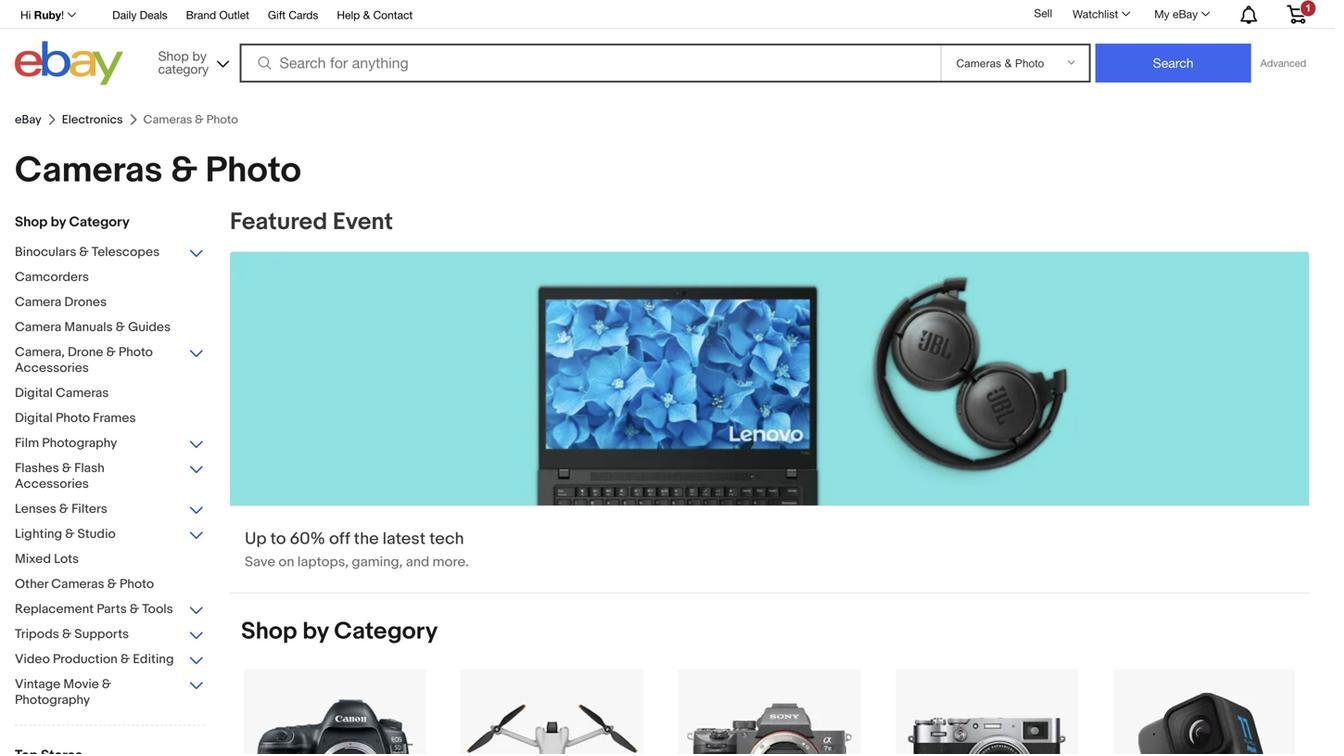 Task type: vqa. For each thing, say whether or not it's contained in the screenshot.
New associated with $99.99 New
no



Task type: describe. For each thing, give the bounding box(es) containing it.
digital photo frames link
[[15, 411, 205, 428]]

camcorders
[[15, 270, 89, 285]]

electronics link
[[62, 112, 123, 127]]

electronics
[[62, 112, 123, 127]]

frames
[[93, 411, 136, 426]]

photo up featured
[[206, 149, 301, 193]]

0 horizontal spatial shop by category
[[15, 214, 130, 231]]

guides
[[128, 320, 171, 335]]

up to 60% off the latest tech save on laptops, gaming, and more.
[[245, 529, 469, 571]]

lots
[[54, 552, 79, 567]]

1 vertical spatial cameras
[[56, 385, 109, 401]]

drones
[[64, 295, 107, 310]]

ebay inside cameras & photo main content
[[15, 112, 41, 127]]

help & contact link
[[337, 6, 413, 26]]

list inside cameras & photo main content
[[219, 669, 1321, 754]]

ruby
[[34, 8, 61, 21]]

cards
[[289, 8, 319, 21]]

movie
[[63, 677, 99, 693]]

binoculars & telescopes button
[[15, 244, 205, 262]]

camera drones link
[[15, 295, 205, 312]]

daily deals
[[112, 8, 168, 21]]

featured event
[[230, 208, 393, 237]]

replacement parts & tools button
[[15, 602, 205, 619]]

2 digital from the top
[[15, 411, 53, 426]]

telescopes
[[92, 244, 160, 260]]

replacement
[[15, 602, 94, 617]]

account navigation
[[10, 0, 1321, 29]]

sell link
[[1026, 7, 1061, 20]]

tech
[[430, 529, 464, 549]]

camera, drone & photo accessories button
[[15, 345, 205, 378]]

help
[[337, 8, 360, 21]]

up
[[245, 529, 267, 549]]

video
[[15, 652, 50, 668]]

watchlist
[[1073, 7, 1119, 20]]

brand
[[186, 8, 216, 21]]

flashes & flash accessories button
[[15, 461, 205, 494]]

camera,
[[15, 345, 65, 360]]

supports
[[74, 627, 129, 642]]

to
[[271, 529, 286, 549]]

off
[[329, 529, 350, 549]]

photo left frames
[[56, 411, 90, 426]]

my
[[1155, 7, 1170, 20]]

1 vertical spatial category
[[334, 617, 438, 646]]

camera manuals & guides link
[[15, 320, 205, 337]]

flashes
[[15, 461, 59, 476]]

and
[[406, 554, 430, 571]]

more.
[[433, 554, 469, 571]]

Search for anything text field
[[243, 45, 937, 81]]

0 vertical spatial photography
[[42, 436, 117, 451]]

lighting
[[15, 526, 62, 542]]

lenses & filters button
[[15, 501, 205, 519]]

cameras & photo main content
[[0, 105, 1336, 754]]

none submit inside shop by category banner
[[1096, 44, 1252, 83]]

binoculars & telescopes camcorders camera drones camera manuals & guides camera, drone & photo accessories digital cameras digital photo frames film photography flashes & flash accessories lenses & filters lighting & studio mixed lots other cameras & photo replacement parts & tools tripods & supports video production & editing vintage movie & photography
[[15, 244, 174, 708]]

photo up the tools
[[120, 577, 154, 592]]

1 accessories from the top
[[15, 360, 89, 376]]

gaming,
[[352, 554, 403, 571]]

manuals
[[64, 320, 113, 335]]

1 horizontal spatial shop by category
[[241, 617, 438, 646]]

2 camera from the top
[[15, 320, 61, 335]]

daily deals link
[[112, 6, 168, 26]]

cameras & photo
[[15, 149, 301, 193]]

shop by category
[[158, 48, 209, 77]]

advanced
[[1261, 57, 1307, 69]]

tripods
[[15, 627, 59, 642]]

deals
[[140, 8, 168, 21]]

1
[[1306, 2, 1312, 14]]

camcorders link
[[15, 270, 205, 287]]

help & contact
[[337, 8, 413, 21]]

gift cards
[[268, 8, 319, 21]]

flash
[[74, 461, 105, 476]]

shop by category banner
[[10, 0, 1321, 90]]

2 vertical spatial shop
[[241, 617, 297, 646]]

outlet
[[219, 8, 249, 21]]

none text field inside cameras & photo main content
[[230, 252, 1310, 593]]

1 digital from the top
[[15, 385, 53, 401]]



Task type: locate. For each thing, give the bounding box(es) containing it.
watchlist link
[[1063, 3, 1139, 25]]

0 vertical spatial category
[[69, 214, 130, 231]]

shop up binoculars
[[15, 214, 48, 231]]

1 vertical spatial by
[[51, 214, 66, 231]]

1 horizontal spatial ebay
[[1173, 7, 1199, 20]]

2 vertical spatial by
[[303, 617, 329, 646]]

accessories up lenses
[[15, 476, 89, 492]]

camera
[[15, 295, 61, 310], [15, 320, 61, 335]]

none text field containing up to 60% off the latest tech
[[230, 252, 1310, 593]]

1 horizontal spatial category
[[334, 617, 438, 646]]

my ebay
[[1155, 7, 1199, 20]]

accessories down manuals
[[15, 360, 89, 376]]

& inside account navigation
[[363, 8, 370, 21]]

ebay left electronics link
[[15, 112, 41, 127]]

60%
[[290, 529, 326, 549]]

list
[[219, 669, 1321, 754]]

cameras up digital photo frames link
[[56, 385, 109, 401]]

contact
[[373, 8, 413, 21]]

binoculars
[[15, 244, 76, 260]]

digital cameras link
[[15, 385, 205, 403]]

photo
[[206, 149, 301, 193], [119, 345, 153, 360], [56, 411, 90, 426], [120, 577, 154, 592]]

brand outlet link
[[186, 6, 249, 26]]

0 horizontal spatial shop
[[15, 214, 48, 231]]

!
[[61, 8, 64, 21]]

camera down camcorders
[[15, 295, 61, 310]]

filters
[[72, 501, 107, 517]]

shop by category
[[15, 214, 130, 231], [241, 617, 438, 646]]

digital
[[15, 385, 53, 401], [15, 411, 53, 426]]

gift
[[268, 8, 286, 21]]

tripods & supports button
[[15, 627, 205, 644]]

mixed lots link
[[15, 552, 205, 569]]

other cameras & photo link
[[15, 577, 205, 594]]

save
[[245, 554, 276, 571]]

2 horizontal spatial by
[[303, 617, 329, 646]]

1 horizontal spatial shop
[[158, 48, 189, 64]]

1 vertical spatial photography
[[15, 693, 90, 708]]

production
[[53, 652, 118, 668]]

shop
[[158, 48, 189, 64], [15, 214, 48, 231], [241, 617, 297, 646]]

category down 'gaming,'
[[334, 617, 438, 646]]

&
[[363, 8, 370, 21], [171, 149, 198, 193], [79, 244, 89, 260], [116, 320, 125, 335], [106, 345, 116, 360], [62, 461, 71, 476], [59, 501, 69, 517], [65, 526, 75, 542], [107, 577, 117, 592], [130, 602, 139, 617], [62, 627, 72, 642], [121, 652, 130, 668], [102, 677, 111, 693]]

by down laptops,
[[303, 617, 329, 646]]

parts
[[97, 602, 127, 617]]

shop by category button
[[150, 41, 233, 81]]

studio
[[77, 526, 116, 542]]

None submit
[[1096, 44, 1252, 83]]

daily
[[112, 8, 137, 21]]

cameras down lots
[[51, 577, 104, 592]]

1 link
[[1277, 0, 1318, 27]]

drone
[[68, 345, 103, 360]]

vintage
[[15, 677, 61, 693]]

shop inside shop by category
[[158, 48, 189, 64]]

cameras
[[15, 149, 163, 193], [56, 385, 109, 401], [51, 577, 104, 592]]

category up binoculars & telescopes dropdown button
[[69, 214, 130, 231]]

0 horizontal spatial ebay
[[15, 112, 41, 127]]

None text field
[[230, 252, 1310, 593]]

0 vertical spatial by
[[193, 48, 207, 64]]

film photography button
[[15, 436, 205, 453]]

cameras down electronics link
[[15, 149, 163, 193]]

2 accessories from the top
[[15, 476, 89, 492]]

vintage movie & photography button
[[15, 677, 205, 710]]

shop down deals
[[158, 48, 189, 64]]

hi
[[20, 8, 31, 21]]

by down 'brand'
[[193, 48, 207, 64]]

featured
[[230, 208, 328, 237]]

photography up flash on the left bottom of the page
[[42, 436, 117, 451]]

category
[[158, 61, 209, 77]]

1 vertical spatial shop by category
[[241, 617, 438, 646]]

digital down camera,
[[15, 385, 53, 401]]

0 vertical spatial accessories
[[15, 360, 89, 376]]

1 vertical spatial camera
[[15, 320, 61, 335]]

advanced link
[[1252, 45, 1316, 82]]

laptops,
[[298, 554, 349, 571]]

0 vertical spatial shop
[[158, 48, 189, 64]]

hi ruby !
[[20, 8, 64, 21]]

0 vertical spatial ebay
[[1173, 7, 1199, 20]]

0 horizontal spatial category
[[69, 214, 130, 231]]

event
[[333, 208, 393, 237]]

ebay right the my
[[1173, 7, 1199, 20]]

other
[[15, 577, 48, 592]]

photography down video
[[15, 693, 90, 708]]

0 vertical spatial camera
[[15, 295, 61, 310]]

digital up film
[[15, 411, 53, 426]]

ebay link
[[15, 112, 41, 127]]

1 camera from the top
[[15, 295, 61, 310]]

latest
[[383, 529, 426, 549]]

shop down save
[[241, 617, 297, 646]]

accessories
[[15, 360, 89, 376], [15, 476, 89, 492]]

1 vertical spatial shop
[[15, 214, 48, 231]]

tools
[[142, 602, 173, 617]]

category
[[69, 214, 130, 231], [334, 617, 438, 646]]

ebay inside account navigation
[[1173, 7, 1199, 20]]

0 vertical spatial digital
[[15, 385, 53, 401]]

editing
[[133, 652, 174, 668]]

photo down the guides
[[119, 345, 153, 360]]

video production & editing button
[[15, 652, 205, 669]]

0 vertical spatial shop by category
[[15, 214, 130, 231]]

ebay
[[1173, 7, 1199, 20], [15, 112, 41, 127]]

0 vertical spatial cameras
[[15, 149, 163, 193]]

the
[[354, 529, 379, 549]]

1 vertical spatial accessories
[[15, 476, 89, 492]]

my ebay link
[[1145, 3, 1219, 25]]

mixed
[[15, 552, 51, 567]]

brand outlet
[[186, 8, 249, 21]]

shop by category down laptops,
[[241, 617, 438, 646]]

2 horizontal spatial shop
[[241, 617, 297, 646]]

by up binoculars
[[51, 214, 66, 231]]

lenses
[[15, 501, 56, 517]]

sell
[[1035, 7, 1053, 20]]

2 vertical spatial cameras
[[51, 577, 104, 592]]

0 horizontal spatial by
[[51, 214, 66, 231]]

by inside shop by category
[[193, 48, 207, 64]]

lighting & studio button
[[15, 526, 205, 544]]

shop by category up binoculars
[[15, 214, 130, 231]]

1 horizontal spatial by
[[193, 48, 207, 64]]

on
[[279, 554, 294, 571]]

film
[[15, 436, 39, 451]]

camera up camera,
[[15, 320, 61, 335]]

photography
[[42, 436, 117, 451], [15, 693, 90, 708]]

1 vertical spatial ebay
[[15, 112, 41, 127]]

1 vertical spatial digital
[[15, 411, 53, 426]]

gift cards link
[[268, 6, 319, 26]]



